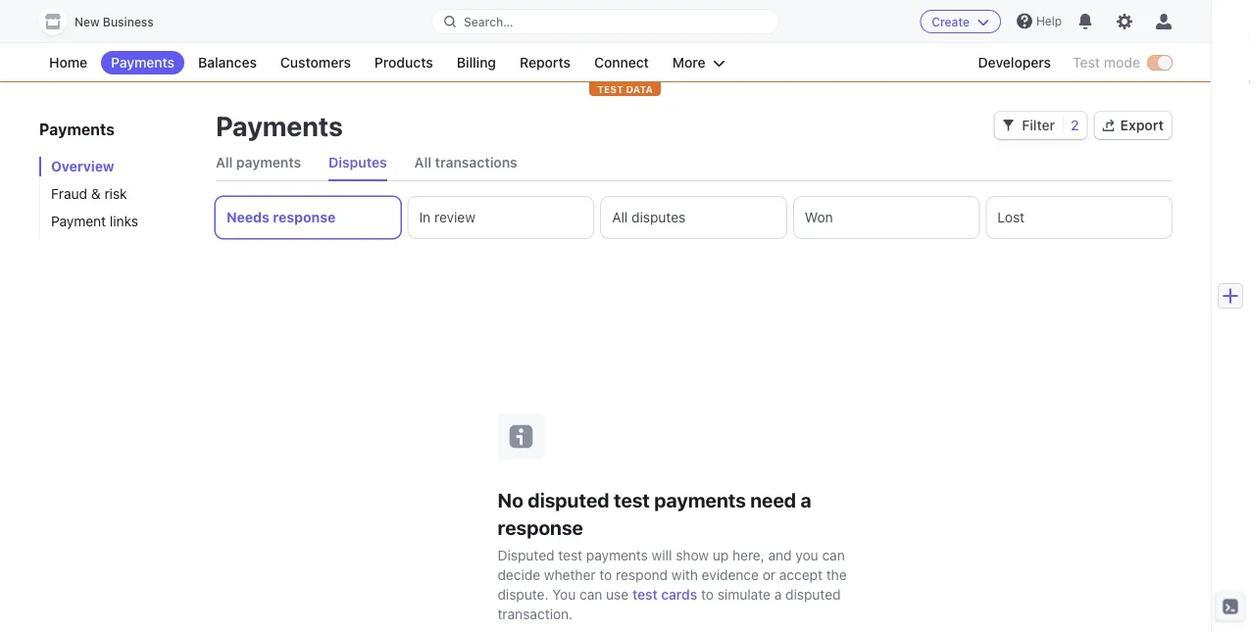 Task type: locate. For each thing, give the bounding box(es) containing it.
0 horizontal spatial all
[[216, 154, 233, 171]]

new
[[75, 15, 100, 29]]

response
[[273, 209, 336, 226], [498, 516, 584, 539]]

1 vertical spatial disputed
[[786, 587, 841, 603]]

1 vertical spatial response
[[498, 516, 584, 539]]

to
[[600, 567, 612, 583], [701, 587, 714, 603]]

1 vertical spatial a
[[775, 587, 782, 603]]

customers link
[[271, 51, 361, 75]]

payment links
[[51, 213, 138, 230]]

transaction.
[[498, 606, 573, 622]]

response inside no disputed test payments need a response
[[498, 516, 584, 539]]

tab list
[[216, 145, 1172, 181], [216, 197, 1172, 238]]

test cards
[[633, 587, 698, 603]]

export
[[1121, 117, 1164, 133]]

to up the use
[[600, 567, 612, 583]]

payments
[[236, 154, 301, 171], [654, 489, 746, 512], [586, 547, 648, 563]]

more
[[673, 54, 706, 71]]

2 vertical spatial payments
[[586, 547, 648, 563]]

1 vertical spatial to
[[701, 587, 714, 603]]

0 horizontal spatial to
[[600, 567, 612, 583]]

tab list containing all payments
[[216, 145, 1172, 181]]

payments up needs response
[[236, 154, 301, 171]]

new business
[[75, 15, 154, 29]]

&
[[91, 186, 101, 202]]

billing
[[457, 54, 496, 71]]

need
[[751, 489, 797, 512]]

test up respond
[[614, 489, 650, 512]]

can left the use
[[580, 587, 603, 603]]

payments down business
[[111, 54, 175, 71]]

needs
[[227, 209, 270, 226]]

2 horizontal spatial payments
[[654, 489, 746, 512]]

1 horizontal spatial can
[[822, 547, 845, 563]]

test down respond
[[633, 587, 658, 603]]

all left transactions
[[415, 154, 432, 171]]

0 horizontal spatial a
[[775, 587, 782, 603]]

disputed
[[528, 489, 610, 512], [786, 587, 841, 603]]

developers link
[[969, 51, 1061, 75]]

use
[[606, 587, 629, 603]]

0 vertical spatial payments
[[236, 154, 301, 171]]

all for all transactions
[[415, 154, 432, 171]]

all left disputes
[[612, 209, 628, 226]]

1 horizontal spatial response
[[498, 516, 584, 539]]

0 horizontal spatial response
[[273, 209, 336, 226]]

payments
[[111, 54, 175, 71], [216, 109, 343, 142], [39, 120, 115, 139]]

links
[[110, 213, 138, 230]]

you
[[796, 547, 819, 563]]

can
[[822, 547, 845, 563], [580, 587, 603, 603]]

1 vertical spatial can
[[580, 587, 603, 603]]

payments up show on the right bottom of page
[[654, 489, 746, 512]]

disputed right no
[[528, 489, 610, 512]]

test inside no disputed test payments need a response
[[614, 489, 650, 512]]

1 horizontal spatial payments
[[586, 547, 648, 563]]

filter
[[1022, 117, 1055, 133]]

0 vertical spatial disputed
[[528, 489, 610, 512]]

0 vertical spatial a
[[801, 489, 812, 512]]

all transactions link
[[415, 145, 518, 180]]

all payments
[[216, 154, 301, 171]]

a
[[801, 489, 812, 512], [775, 587, 782, 603]]

you
[[553, 587, 576, 603]]

test
[[597, 83, 624, 95]]

1 vertical spatial payments
[[654, 489, 746, 512]]

1 horizontal spatial all
[[415, 154, 432, 171]]

a down or at the bottom right of page
[[775, 587, 782, 603]]

payments up respond
[[586, 547, 648, 563]]

won button
[[794, 197, 979, 238]]

disputed down accept
[[786, 587, 841, 603]]

lost
[[998, 209, 1025, 226]]

overview link
[[39, 157, 196, 177]]

response right needs on the left top of page
[[273, 209, 336, 226]]

0 vertical spatial response
[[273, 209, 336, 226]]

1 horizontal spatial a
[[801, 489, 812, 512]]

here,
[[733, 547, 765, 563]]

a right need at the bottom
[[801, 489, 812, 512]]

0 vertical spatial to
[[600, 567, 612, 583]]

0 horizontal spatial can
[[580, 587, 603, 603]]

export button
[[1095, 112, 1172, 139]]

data
[[626, 83, 653, 95]]

test data
[[597, 83, 653, 95]]

all
[[216, 154, 233, 171], [415, 154, 432, 171], [612, 209, 628, 226]]

0 vertical spatial tab list
[[216, 145, 1172, 181]]

cards
[[661, 587, 698, 603]]

1 vertical spatial tab list
[[216, 197, 1172, 238]]

0 horizontal spatial disputed
[[528, 489, 610, 512]]

create
[[932, 15, 970, 28]]

new business button
[[39, 8, 173, 35]]

payment links link
[[39, 212, 196, 231]]

2 tab list from the top
[[216, 197, 1172, 238]]

all up needs on the left top of page
[[216, 154, 233, 171]]

2 vertical spatial test
[[633, 587, 658, 603]]

developers
[[978, 54, 1051, 71]]

1 tab list from the top
[[216, 145, 1172, 181]]

1 vertical spatial test
[[558, 547, 583, 563]]

all transactions
[[415, 154, 518, 171]]

simulate
[[718, 587, 771, 603]]

test cards link
[[633, 585, 698, 605]]

home link
[[39, 51, 97, 75]]

transactions
[[435, 154, 518, 171]]

can up the
[[822, 547, 845, 563]]

with
[[672, 567, 698, 583]]

to right cards
[[701, 587, 714, 603]]

more button
[[663, 51, 735, 75]]

needs response button
[[216, 197, 401, 238]]

all disputes
[[612, 209, 686, 226]]

response up disputed
[[498, 516, 584, 539]]

1 horizontal spatial disputed
[[786, 587, 841, 603]]

0 vertical spatial test
[[614, 489, 650, 512]]

balances
[[198, 54, 257, 71]]

disputes link
[[329, 145, 387, 180]]

1 horizontal spatial to
[[701, 587, 714, 603]]

test up whether
[[558, 547, 583, 563]]

test
[[614, 489, 650, 512], [558, 547, 583, 563], [633, 587, 658, 603]]

all inside 'button'
[[612, 209, 628, 226]]

reports link
[[510, 51, 581, 75]]

lost button
[[987, 197, 1172, 238]]

test
[[1073, 54, 1101, 71]]

balances link
[[188, 51, 267, 75]]

payments link
[[101, 51, 184, 75]]

2 horizontal spatial all
[[612, 209, 628, 226]]



Task type: describe. For each thing, give the bounding box(es) containing it.
payments up all payments
[[216, 109, 343, 142]]

or
[[763, 567, 776, 583]]

all for all disputes
[[612, 209, 628, 226]]

all disputes button
[[601, 197, 786, 238]]

disputed test payments will show up here, and you can decide whether to respond with evidence or accept the dispute. you can use
[[498, 547, 847, 603]]

accept
[[780, 567, 823, 583]]

tab list containing needs response
[[216, 197, 1172, 238]]

to simulate a disputed transaction.
[[498, 587, 841, 622]]

no
[[498, 489, 524, 512]]

test inside disputed test payments will show up here, and you can decide whether to respond with evidence or accept the dispute. you can use
[[558, 547, 583, 563]]

in review button
[[409, 197, 594, 238]]

mode
[[1104, 54, 1141, 71]]

to inside to simulate a disputed transaction.
[[701, 587, 714, 603]]

payments inside no disputed test payments need a response
[[654, 489, 746, 512]]

to inside disputed test payments will show up here, and you can decide whether to respond with evidence or accept the dispute. you can use
[[600, 567, 612, 583]]

customers
[[280, 54, 351, 71]]

in
[[419, 209, 431, 226]]

home
[[49, 54, 87, 71]]

no disputed test payments need a response
[[498, 489, 812, 539]]

reports
[[520, 54, 571, 71]]

business
[[103, 15, 154, 29]]

2
[[1071, 117, 1080, 133]]

overview
[[51, 158, 114, 175]]

0 vertical spatial can
[[822, 547, 845, 563]]

all for all payments
[[216, 154, 233, 171]]

Search… search field
[[433, 9, 779, 34]]

up
[[713, 547, 729, 563]]

needs response
[[227, 209, 336, 226]]

fraud
[[51, 186, 87, 202]]

fraud & risk
[[51, 186, 127, 202]]

connect
[[594, 54, 649, 71]]

help button
[[1009, 5, 1070, 37]]

respond
[[616, 567, 668, 583]]

payments inside disputed test payments will show up here, and you can decide whether to respond with evidence or accept the dispute. you can use
[[586, 547, 648, 563]]

disputed inside no disputed test payments need a response
[[528, 489, 610, 512]]

dispute.
[[498, 587, 549, 603]]

connect link
[[585, 51, 659, 75]]

0 horizontal spatial payments
[[236, 154, 301, 171]]

whether
[[544, 567, 596, 583]]

payments up overview
[[39, 120, 115, 139]]

create button
[[920, 10, 1001, 33]]

review
[[435, 209, 476, 226]]

all payments link
[[216, 145, 301, 180]]

help
[[1037, 14, 1062, 28]]

a inside no disputed test payments need a response
[[801, 489, 812, 512]]

risk
[[104, 186, 127, 202]]

disputes
[[632, 209, 686, 226]]

products link
[[365, 51, 443, 75]]

will
[[652, 547, 672, 563]]

decide
[[498, 567, 541, 583]]

a inside to simulate a disputed transaction.
[[775, 587, 782, 603]]

payment
[[51, 213, 106, 230]]

svg image
[[1003, 120, 1015, 132]]

Search… text field
[[433, 9, 779, 34]]

the
[[827, 567, 847, 583]]

disputes
[[329, 154, 387, 171]]

evidence
[[702, 567, 759, 583]]

disputed
[[498, 547, 555, 563]]

billing link
[[447, 51, 506, 75]]

show
[[676, 547, 709, 563]]

won
[[805, 209, 833, 226]]

disputed inside to simulate a disputed transaction.
[[786, 587, 841, 603]]

test mode
[[1073, 54, 1141, 71]]

in review
[[419, 209, 476, 226]]

and
[[769, 547, 792, 563]]

search…
[[464, 15, 514, 28]]

response inside button
[[273, 209, 336, 226]]

fraud & risk link
[[39, 184, 196, 204]]

products
[[375, 54, 433, 71]]



Task type: vqa. For each thing, say whether or not it's contained in the screenshot.
sixth the 16
no



